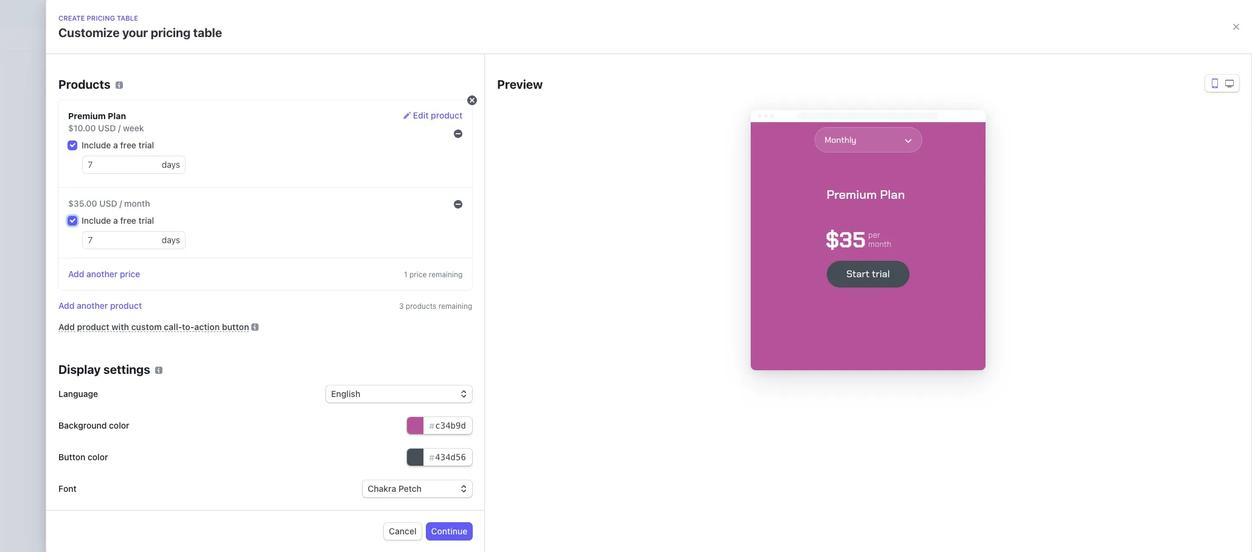 Task type: vqa. For each thing, say whether or not it's contained in the screenshot.
the bottommost Create pricing table
no



Task type: describe. For each thing, give the bounding box(es) containing it.
products
[[58, 77, 111, 91]]

trial for 2nd days button from the bottom
[[139, 140, 154, 150]]

$35.00
[[68, 198, 97, 209]]

create for responsive
[[493, 299, 519, 310]]

1 include from the top
[[82, 140, 111, 150]]

$10.00
[[68, 123, 96, 133]]

edit
[[413, 110, 429, 121]]

pricing inside create a branded, responsive pricing table to embed on your website.
[[610, 299, 637, 310]]

week
[[123, 123, 144, 133]]

days for 1st days button from the bottom
[[162, 235, 180, 245]]

continue
[[431, 527, 468, 537]]

to-
[[182, 322, 194, 332]]

create for customize
[[58, 14, 85, 22]]

1 price remaining
[[404, 270, 463, 279]]

create a branded, responsive pricing table to embed on your website.
[[493, 299, 731, 322]]

on
[[701, 299, 711, 310]]

your inside create a branded, responsive pricing table to embed on your website.
[[713, 299, 731, 310]]

add for add another product
[[58, 301, 75, 311]]

embed
[[672, 299, 699, 310]]

settings
[[103, 363, 150, 377]]

add another price
[[68, 269, 140, 279]]

button color
[[58, 452, 108, 463]]

background color
[[58, 421, 129, 431]]

font
[[58, 484, 77, 494]]

include a free trial for 1st days button from the bottom
[[82, 216, 154, 226]]

premium plan $10.00 usd / week
[[68, 111, 144, 133]]

1 vertical spatial usd
[[99, 198, 117, 209]]

add product with custom call-to-action button
[[58, 322, 249, 332]]

month
[[124, 198, 150, 209]]

/ inside premium plan $10.00 usd / week
[[118, 123, 121, 133]]

premium
[[68, 111, 106, 121]]

button
[[222, 322, 249, 332]]

0 vertical spatial table
[[117, 14, 138, 22]]

preview
[[498, 77, 543, 91]]

1 vertical spatial pricing
[[151, 26, 191, 40]]

product for add
[[77, 322, 109, 332]]

product inside add another product button
[[110, 301, 142, 311]]

display settings
[[58, 363, 150, 377]]

to
[[662, 299, 670, 310]]

1
[[404, 270, 408, 279]]

add another product button
[[58, 300, 142, 312]]



Task type: locate. For each thing, give the bounding box(es) containing it.
your right on
[[713, 299, 731, 310]]

color for button color
[[88, 452, 108, 463]]

None number field
[[83, 156, 162, 174], [83, 232, 162, 249], [83, 156, 162, 174], [83, 232, 162, 249]]

1 vertical spatial remaining
[[439, 302, 473, 311]]

add another price button
[[68, 268, 140, 281]]

2 days button from the top
[[162, 232, 185, 249]]

1 vertical spatial color
[[88, 452, 108, 463]]

2 vertical spatial a
[[521, 299, 526, 310]]

1 vertical spatial days button
[[162, 232, 185, 249]]

include a free trial down $35.00 usd / month
[[82, 216, 154, 226]]

pricing
[[87, 14, 115, 22], [151, 26, 191, 40], [610, 299, 637, 310]]

customize
[[58, 26, 120, 40]]

edit product
[[413, 110, 463, 121]]

1 horizontal spatial price
[[410, 270, 427, 279]]

create pricing table customize your pricing table
[[58, 14, 222, 40]]

1 horizontal spatial pricing
[[151, 26, 191, 40]]

1 vertical spatial add
[[58, 301, 75, 311]]

remaining right products
[[439, 302, 473, 311]]

days button
[[162, 156, 185, 174], [162, 232, 185, 249]]

2 vertical spatial table
[[640, 299, 659, 310]]

include a free trial down week
[[82, 140, 154, 150]]

remaining for add another price
[[429, 270, 463, 279]]

free for 1st days button from the bottom
[[120, 216, 136, 226]]

1 vertical spatial free
[[120, 216, 136, 226]]

0 horizontal spatial price
[[120, 269, 140, 279]]

create
[[58, 14, 85, 22], [493, 299, 519, 310]]

/ left month in the left of the page
[[119, 198, 122, 209]]

2 free from the top
[[120, 216, 136, 226]]

1 vertical spatial your
[[713, 299, 731, 310]]

0 vertical spatial another
[[87, 269, 118, 279]]

display
[[58, 363, 101, 377]]

2 days from the top
[[162, 235, 180, 245]]

0 horizontal spatial pricing
[[87, 14, 115, 22]]

action
[[194, 322, 220, 332]]

0 vertical spatial include a free trial
[[82, 140, 154, 150]]

1 horizontal spatial table
[[193, 26, 222, 40]]

products
[[406, 302, 437, 311]]

0 vertical spatial usd
[[98, 123, 116, 133]]

1 vertical spatial a
[[113, 216, 118, 226]]

0 horizontal spatial your
[[122, 26, 148, 40]]

price up add another product
[[120, 269, 140, 279]]

a down $35.00 usd / month
[[113, 216, 118, 226]]

0 vertical spatial free
[[120, 140, 136, 150]]

remaining for add another product
[[439, 302, 473, 311]]

table
[[117, 14, 138, 22], [193, 26, 222, 40], [640, 299, 659, 310]]

price
[[120, 269, 140, 279], [410, 270, 427, 279]]

1 days button from the top
[[162, 156, 185, 174]]

include
[[82, 140, 111, 150], [82, 216, 111, 226]]

with
[[112, 322, 129, 332]]

free
[[120, 140, 136, 150], [120, 216, 136, 226]]

another up add another product
[[87, 269, 118, 279]]

a
[[113, 140, 118, 150], [113, 216, 118, 226], [521, 299, 526, 310]]

1 trial from the top
[[139, 140, 154, 150]]

1 vertical spatial trial
[[139, 216, 154, 226]]

2 vertical spatial product
[[77, 322, 109, 332]]

0 vertical spatial product
[[431, 110, 463, 121]]

create inside create a branded, responsive pricing table to embed on your website.
[[493, 299, 519, 310]]

add down add another price button on the left
[[58, 301, 75, 311]]

color for background color
[[109, 421, 129, 431]]

$35.00 usd / month
[[68, 198, 150, 209]]

0 horizontal spatial table
[[117, 14, 138, 22]]

free for 2nd days button from the bottom
[[120, 140, 136, 150]]

color right background
[[109, 421, 129, 431]]

usd inside premium plan $10.00 usd / week
[[98, 123, 116, 133]]

1 vertical spatial include a free trial
[[82, 216, 154, 226]]

/ down plan
[[118, 123, 121, 133]]

call-
[[164, 322, 182, 332]]

custom
[[131, 322, 162, 332]]

cancel button
[[384, 524, 422, 541]]

1 horizontal spatial product
[[110, 301, 142, 311]]

free down week
[[120, 140, 136, 150]]

0 vertical spatial remaining
[[429, 270, 463, 279]]

add product with custom call-to-action button button
[[58, 322, 249, 332]]

branded,
[[528, 299, 563, 310]]

days for 2nd days button from the bottom
[[162, 160, 180, 170]]

a down premium plan $10.00 usd / week
[[113, 140, 118, 150]]

2 vertical spatial add
[[58, 322, 75, 332]]

remaining up 3 products remaining
[[429, 270, 463, 279]]

3 products remaining
[[399, 302, 473, 311]]

remaining
[[429, 270, 463, 279], [439, 302, 473, 311]]

price right 1
[[410, 270, 427, 279]]

continue button
[[427, 524, 473, 541]]

add for add another price
[[68, 269, 84, 279]]

trial down month in the left of the page
[[139, 216, 154, 226]]

0 vertical spatial days button
[[162, 156, 185, 174]]

product down add another product button
[[77, 322, 109, 332]]

your
[[122, 26, 148, 40], [713, 299, 731, 310]]

add another product
[[58, 301, 142, 311]]

1 vertical spatial another
[[77, 301, 108, 311]]

0 horizontal spatial color
[[88, 452, 108, 463]]

2 horizontal spatial product
[[431, 110, 463, 121]]

create up website.
[[493, 299, 519, 310]]

product up with
[[110, 301, 142, 311]]

a for 2nd days button from the bottom
[[113, 140, 118, 150]]

a up website.
[[521, 299, 526, 310]]

add for add product with custom call-to-action button
[[58, 322, 75, 332]]

2 horizontal spatial pricing
[[610, 299, 637, 310]]

1 horizontal spatial create
[[493, 299, 519, 310]]

product for edit
[[431, 110, 463, 121]]

1 include a free trial from the top
[[82, 140, 154, 150]]

0 vertical spatial add
[[68, 269, 84, 279]]

/
[[118, 123, 121, 133], [119, 198, 122, 209]]

another for product
[[77, 301, 108, 311]]

trial for 1st days button from the bottom
[[139, 216, 154, 226]]

add up add another product
[[68, 269, 84, 279]]

None text field
[[407, 418, 473, 435], [407, 449, 473, 466], [407, 418, 473, 435], [407, 449, 473, 466]]

0 vertical spatial your
[[122, 26, 148, 40]]

another for price
[[87, 269, 118, 279]]

color
[[109, 421, 129, 431], [88, 452, 108, 463]]

1 vertical spatial product
[[110, 301, 142, 311]]

0 horizontal spatial create
[[58, 14, 85, 22]]

trial
[[139, 140, 154, 150], [139, 216, 154, 226]]

1 vertical spatial /
[[119, 198, 122, 209]]

product right the "edit"
[[431, 110, 463, 121]]

table inside create a branded, responsive pricing table to embed on your website.
[[640, 299, 659, 310]]

1 horizontal spatial color
[[109, 421, 129, 431]]

language
[[58, 389, 98, 399]]

responsive
[[566, 299, 608, 310]]

1 free from the top
[[120, 140, 136, 150]]

cancel
[[389, 527, 417, 537]]

trial down week
[[139, 140, 154, 150]]

1 vertical spatial include
[[82, 216, 111, 226]]

color right button
[[88, 452, 108, 463]]

0 vertical spatial a
[[113, 140, 118, 150]]

product inside edit product button
[[431, 110, 463, 121]]

0 vertical spatial include
[[82, 140, 111, 150]]

2 trial from the top
[[139, 216, 154, 226]]

1 vertical spatial create
[[493, 299, 519, 310]]

usd down plan
[[98, 123, 116, 133]]

add down add another product button
[[58, 322, 75, 332]]

1 vertical spatial days
[[162, 235, 180, 245]]

0 vertical spatial days
[[162, 160, 180, 170]]

2 horizontal spatial table
[[640, 299, 659, 310]]

your right the customize
[[122, 26, 148, 40]]

include down $10.00
[[82, 140, 111, 150]]

edit product button
[[404, 110, 463, 122]]

0 horizontal spatial product
[[77, 322, 109, 332]]

a inside create a branded, responsive pricing table to embed on your website.
[[521, 299, 526, 310]]

button
[[58, 452, 85, 463]]

plan
[[108, 111, 126, 121]]

product
[[431, 110, 463, 121], [110, 301, 142, 311], [77, 322, 109, 332]]

1 days from the top
[[162, 160, 180, 170]]

background
[[58, 421, 107, 431]]

english
[[331, 389, 361, 399]]

another
[[87, 269, 118, 279], [77, 301, 108, 311]]

0 vertical spatial /
[[118, 123, 121, 133]]

0 vertical spatial trial
[[139, 140, 154, 150]]

another down add another price button on the left
[[77, 301, 108, 311]]

usd
[[98, 123, 116, 133], [99, 198, 117, 209]]

english button
[[327, 386, 473, 403]]

include a free trial
[[82, 140, 154, 150], [82, 216, 154, 226]]

usd right the $35.00
[[99, 198, 117, 209]]

include down $35.00 usd / month
[[82, 216, 111, 226]]

1 horizontal spatial your
[[713, 299, 731, 310]]

free down month in the left of the page
[[120, 216, 136, 226]]

website.
[[493, 311, 525, 322]]

price inside button
[[120, 269, 140, 279]]

2 vertical spatial pricing
[[610, 299, 637, 310]]

days
[[162, 160, 180, 170], [162, 235, 180, 245]]

2 include from the top
[[82, 216, 111, 226]]

0 vertical spatial color
[[109, 421, 129, 431]]

0 vertical spatial pricing
[[87, 14, 115, 22]]

create up the customize
[[58, 14, 85, 22]]

2 include a free trial from the top
[[82, 216, 154, 226]]

3
[[399, 302, 404, 311]]

0 vertical spatial create
[[58, 14, 85, 22]]

your inside the create pricing table customize your pricing table
[[122, 26, 148, 40]]

a for 1st days button from the bottom
[[113, 216, 118, 226]]

include a free trial for 2nd days button from the bottom
[[82, 140, 154, 150]]

add
[[68, 269, 84, 279], [58, 301, 75, 311], [58, 322, 75, 332]]

create inside the create pricing table customize your pricing table
[[58, 14, 85, 22]]

1 vertical spatial table
[[193, 26, 222, 40]]



